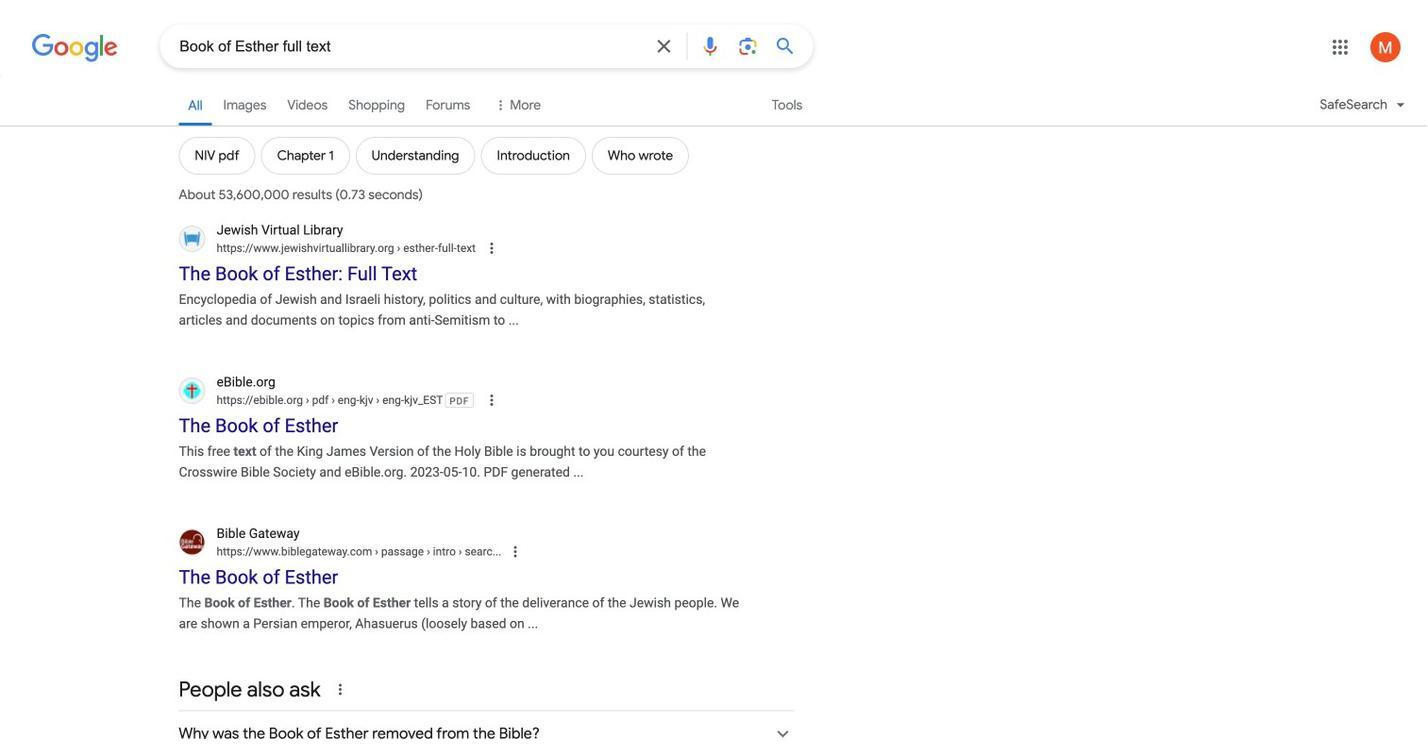 Task type: describe. For each thing, give the bounding box(es) containing it.
Search text field
[[180, 36, 641, 59]]



Task type: locate. For each thing, give the bounding box(es) containing it.
navigation
[[0, 83, 1428, 129]]

None text field
[[217, 240, 476, 257], [217, 392, 443, 409], [217, 544, 501, 561], [372, 545, 501, 559], [217, 240, 476, 257], [217, 392, 443, 409], [217, 544, 501, 561], [372, 545, 501, 559]]

search by image image
[[737, 35, 760, 58]]

None search field
[[0, 24, 813, 68]]

None text field
[[394, 242, 476, 255], [303, 394, 443, 407], [394, 242, 476, 255], [303, 394, 443, 407]]

search by voice image
[[699, 35, 722, 58]]

google image
[[31, 34, 118, 62]]



Task type: vqa. For each thing, say whether or not it's contained in the screenshot.
Search by image
yes



